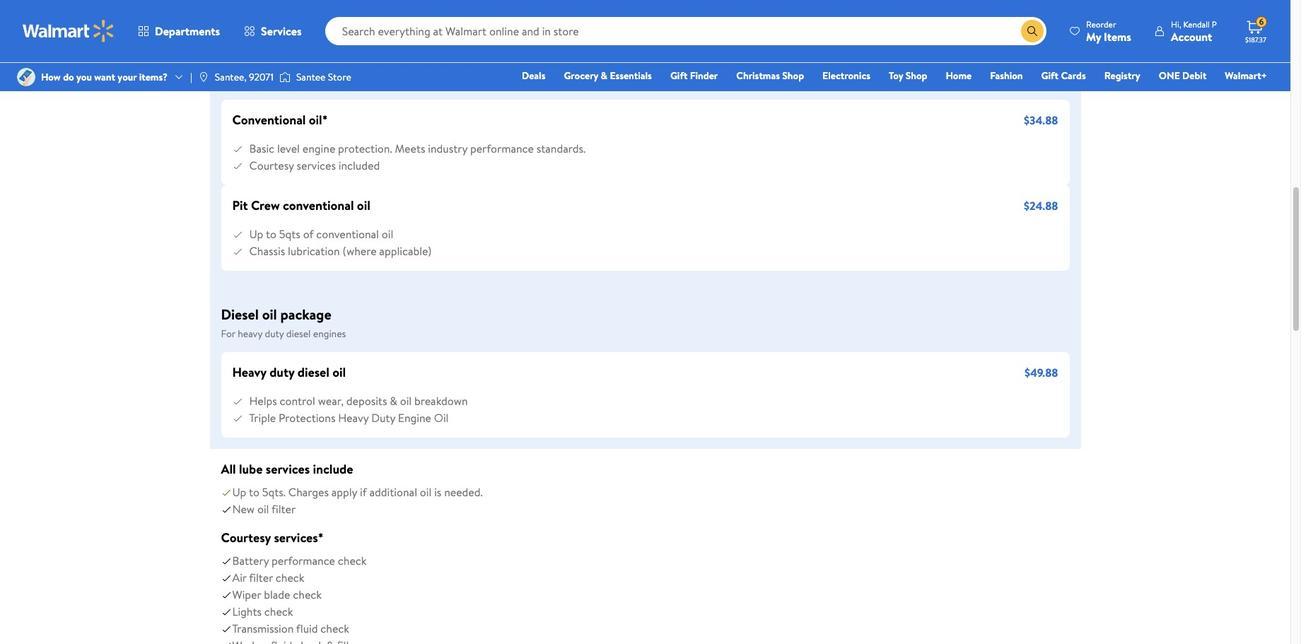 Task type: describe. For each thing, give the bounding box(es) containing it.
duty
[[372, 410, 396, 426]]

additional
[[370, 485, 417, 500]]

helps control wear, deposits & oil breakdown
[[249, 393, 468, 409]]

5qts.
[[262, 485, 286, 500]]

breakdown
[[415, 393, 468, 409]]

wiper
[[232, 587, 261, 603]]

 image for santee store
[[279, 70, 291, 84]]

conventional
[[232, 111, 306, 129]]

toy
[[889, 69, 904, 83]]

control
[[280, 393, 315, 409]]

gift finder
[[671, 69, 718, 83]]

pit crew conventional oil
[[232, 197, 371, 214]]

oil right 'new'
[[258, 502, 269, 517]]

chassis lubrication (where applicable)
[[249, 243, 432, 259]]

check for filter
[[276, 570, 305, 586]]

diesel oil package for heavy duty diesel engines
[[221, 305, 346, 341]]

check for fluid
[[321, 621, 350, 637]]

meets
[[395, 141, 426, 156]]

hi,
[[1172, 18, 1182, 30]]

christmas shop
[[737, 69, 805, 83]]

grocery
[[564, 69, 599, 83]]

basic
[[238, 74, 259, 88]]

how
[[41, 70, 61, 84]]

industry
[[428, 141, 468, 156]]

courtesy for courtesy services*
[[221, 529, 271, 547]]

oil up the engine
[[400, 393, 412, 409]]

Search search field
[[325, 17, 1047, 45]]

level inside standard oil packages for basic level of engine protection
[[262, 74, 281, 88]]

grocery & essentials
[[564, 69, 652, 83]]

shop for toy shop
[[906, 69, 928, 83]]

walmart+
[[1226, 69, 1268, 83]]

1 vertical spatial diesel
[[298, 364, 330, 381]]

gift cards link
[[1036, 68, 1093, 83]]

how do you want your items?
[[41, 70, 168, 84]]

oil inside standard oil packages for basic level of engine protection
[[280, 52, 295, 71]]

engine
[[398, 410, 432, 426]]

christmas
[[737, 69, 780, 83]]

home link
[[940, 68, 979, 83]]

santee, 92071
[[215, 70, 274, 84]]

hi, kendall p account
[[1172, 18, 1218, 44]]

1 vertical spatial engine
[[303, 141, 336, 156]]

p
[[1213, 18, 1218, 30]]

1 horizontal spatial &
[[601, 69, 608, 83]]

items?
[[139, 70, 168, 84]]

oil down "included"
[[357, 197, 371, 214]]

departments
[[155, 23, 220, 39]]

$187.37
[[1246, 35, 1267, 45]]

standards.
[[537, 141, 586, 156]]

conventional oil*
[[232, 111, 328, 129]]

oil up the wear,
[[333, 364, 346, 381]]

new
[[232, 502, 255, 517]]

up for up to 5qts of conventional oil
[[249, 226, 263, 242]]

santee,
[[215, 70, 247, 84]]

lights
[[232, 604, 262, 620]]

package
[[281, 305, 332, 324]]

check for performance
[[338, 553, 367, 569]]

standard oil packages for basic level of engine protection
[[221, 52, 372, 88]]

92071
[[249, 70, 274, 84]]

air
[[232, 570, 247, 586]]

crew
[[251, 197, 280, 214]]

protections
[[279, 410, 336, 426]]

6
[[1260, 16, 1265, 28]]

oil up 'applicable)' on the top
[[382, 226, 394, 242]]

electronics
[[823, 69, 871, 83]]

electronics link
[[817, 68, 877, 83]]

to for 5qts.
[[249, 485, 260, 500]]

your
[[118, 70, 137, 84]]

include
[[313, 461, 353, 478]]

up for up to 5qts. charges apply if additional oil is needed.
[[232, 485, 246, 500]]

1 vertical spatial filter
[[249, 570, 273, 586]]

1 horizontal spatial performance
[[470, 141, 534, 156]]

gift for gift cards
[[1042, 69, 1059, 83]]

want
[[94, 70, 115, 84]]

basic
[[249, 141, 275, 156]]

oil inside diesel oil package for heavy duty diesel engines
[[262, 305, 277, 324]]

1 horizontal spatial of
[[303, 226, 314, 242]]

check down blade
[[264, 604, 293, 620]]

0 horizontal spatial &
[[390, 393, 398, 409]]

0 vertical spatial filter
[[272, 502, 296, 517]]

one
[[1160, 69, 1181, 83]]

wear,
[[318, 393, 344, 409]]

courtesy services included
[[249, 158, 380, 173]]

diesel
[[221, 305, 259, 324]]

0 vertical spatial services
[[297, 158, 336, 173]]

new oil filter
[[232, 502, 296, 517]]

debit
[[1183, 69, 1207, 83]]

up to 5qts of conventional oil
[[249, 226, 394, 242]]

applicable)
[[380, 243, 432, 259]]

cards
[[1062, 69, 1087, 83]]

christmas shop link
[[730, 68, 811, 83]]

fashion
[[991, 69, 1024, 83]]

toy shop link
[[883, 68, 934, 83]]

items
[[1105, 29, 1132, 44]]

lubrication
[[288, 243, 340, 259]]

deposits
[[347, 393, 387, 409]]



Task type: locate. For each thing, give the bounding box(es) containing it.
gift for gift finder
[[671, 69, 688, 83]]

oil left the is
[[420, 485, 432, 500]]

Walmart Site-Wide search field
[[325, 17, 1047, 45]]

1 horizontal spatial up
[[249, 226, 263, 242]]

helps
[[249, 393, 277, 409]]

0 horizontal spatial gift
[[671, 69, 688, 83]]

1 vertical spatial up
[[232, 485, 246, 500]]

 image for how do you want your items?
[[17, 68, 35, 86]]

battery
[[232, 553, 269, 569]]

for left "basic"
[[221, 74, 236, 88]]

shop right toy
[[906, 69, 928, 83]]

1 horizontal spatial shop
[[906, 69, 928, 83]]

duty right heavy
[[265, 327, 284, 341]]

0 vertical spatial conventional
[[283, 197, 354, 214]]

1 vertical spatial of
[[303, 226, 314, 242]]

0 vertical spatial up
[[249, 226, 263, 242]]

2 shop from the left
[[906, 69, 928, 83]]

0 vertical spatial courtesy
[[249, 158, 294, 173]]

check down battery performance check
[[276, 570, 305, 586]]

do
[[63, 70, 74, 84]]

1 vertical spatial performance
[[272, 553, 335, 569]]

standard
[[221, 52, 277, 71]]

0 vertical spatial for
[[221, 74, 236, 88]]

fashion link
[[984, 68, 1030, 83]]

filter down battery
[[249, 570, 273, 586]]

shop for christmas shop
[[783, 69, 805, 83]]

reorder
[[1087, 18, 1117, 30]]

one debit
[[1160, 69, 1207, 83]]

shop
[[783, 69, 805, 83], [906, 69, 928, 83]]

gift
[[671, 69, 688, 83], [1042, 69, 1059, 83]]

0 vertical spatial performance
[[470, 141, 534, 156]]

is
[[435, 485, 442, 500]]

performance
[[470, 141, 534, 156], [272, 553, 335, 569]]

protection
[[327, 74, 372, 88]]

level right basic
[[277, 141, 300, 156]]

0 vertical spatial duty
[[265, 327, 284, 341]]

1 gift from the left
[[671, 69, 688, 83]]

heavy
[[232, 364, 267, 381], [338, 410, 369, 426]]

0 horizontal spatial  image
[[17, 68, 35, 86]]

engine inside standard oil packages for basic level of engine protection
[[295, 74, 324, 88]]

oil
[[434, 410, 449, 426]]

walmart image
[[23, 20, 115, 42]]

1 vertical spatial &
[[390, 393, 398, 409]]

basic level engine protection. meets industry performance standards.
[[249, 141, 586, 156]]

0 vertical spatial of
[[284, 74, 293, 88]]

services up 5qts.
[[266, 461, 310, 478]]

1 vertical spatial level
[[277, 141, 300, 156]]

wiper blade check
[[232, 587, 322, 603]]

of inside standard oil packages for basic level of engine protection
[[284, 74, 293, 88]]

for for diesel
[[221, 327, 236, 341]]

heavy down helps control wear, deposits & oil breakdown
[[338, 410, 369, 426]]

santee store
[[296, 70, 351, 84]]

0 vertical spatial to
[[266, 226, 277, 242]]

1 vertical spatial to
[[249, 485, 260, 500]]

courtesy up battery
[[221, 529, 271, 547]]

heavy
[[238, 327, 263, 341]]

1 vertical spatial conventional
[[317, 226, 379, 242]]

air filter check
[[232, 570, 305, 586]]

services
[[261, 23, 302, 39]]

& up duty
[[390, 393, 398, 409]]

home
[[946, 69, 972, 83]]

1 vertical spatial courtesy
[[221, 529, 271, 547]]

diesel inside diesel oil package for heavy duty diesel engines
[[286, 327, 311, 341]]

conventional
[[283, 197, 354, 214], [317, 226, 379, 242]]

check for blade
[[293, 587, 322, 603]]

essentials
[[610, 69, 652, 83]]

conventional up up to 5qts of conventional oil at left top
[[283, 197, 354, 214]]

engine
[[295, 74, 324, 88], [303, 141, 336, 156]]

grocery & essentials link
[[558, 68, 659, 83]]

registry link
[[1099, 68, 1148, 83]]

 image
[[198, 71, 209, 83]]

for inside diesel oil package for heavy duty diesel engines
[[221, 327, 236, 341]]

up up 'new'
[[232, 485, 246, 500]]

to for 5qts
[[266, 226, 277, 242]]

5qts
[[279, 226, 301, 242]]

filter
[[272, 502, 296, 517], [249, 570, 273, 586]]

of left santee
[[284, 74, 293, 88]]

diesel up control
[[298, 364, 330, 381]]

1 horizontal spatial gift
[[1042, 69, 1059, 83]]

|
[[190, 70, 192, 84]]

protection.
[[338, 141, 392, 156]]

chassis
[[249, 243, 285, 259]]

courtesy
[[249, 158, 294, 173], [221, 529, 271, 547]]

 image right 92071
[[279, 70, 291, 84]]

you
[[76, 70, 92, 84]]

blade
[[264, 587, 290, 603]]

 image
[[17, 68, 35, 86], [279, 70, 291, 84]]

kendall
[[1184, 18, 1211, 30]]

engine up courtesy services included
[[303, 141, 336, 156]]

0 vertical spatial heavy
[[232, 364, 267, 381]]

conventional up chassis lubrication (where applicable) on the left of the page
[[317, 226, 379, 242]]

engines
[[313, 327, 346, 341]]

if
[[360, 485, 367, 500]]

0 horizontal spatial to
[[249, 485, 260, 500]]

oil left santee
[[280, 52, 295, 71]]

duty up control
[[270, 364, 295, 381]]

account
[[1172, 29, 1213, 44]]

0 vertical spatial level
[[262, 74, 281, 88]]

1 vertical spatial duty
[[270, 364, 295, 381]]

filter down 5qts.
[[272, 502, 296, 517]]

gift inside gift cards link
[[1042, 69, 1059, 83]]

transmission fluid check
[[232, 621, 350, 637]]

1 horizontal spatial  image
[[279, 70, 291, 84]]

0 horizontal spatial performance
[[272, 553, 335, 569]]

diesel
[[286, 327, 311, 341], [298, 364, 330, 381]]

finder
[[690, 69, 718, 83]]

shop right christmas
[[783, 69, 805, 83]]

$34.88
[[1025, 112, 1059, 128]]

up up chassis
[[249, 226, 263, 242]]

duty
[[265, 327, 284, 341], [270, 364, 295, 381]]

heavy up the helps
[[232, 364, 267, 381]]

my
[[1087, 29, 1102, 44]]

for left heavy
[[221, 327, 236, 341]]

lights check
[[232, 604, 293, 620]]

1 vertical spatial services
[[266, 461, 310, 478]]

fluid
[[296, 621, 318, 637]]

(where
[[343, 243, 377, 259]]

$49.88
[[1025, 365, 1059, 380]]

level right "basic"
[[262, 74, 281, 88]]

triple
[[249, 410, 276, 426]]

$24.88
[[1025, 198, 1059, 213]]

of up lubrication
[[303, 226, 314, 242]]

performance down 'services*' on the bottom of page
[[272, 553, 335, 569]]

0 horizontal spatial up
[[232, 485, 246, 500]]

triple protections heavy duty engine oil
[[249, 410, 449, 426]]

diesel down package
[[286, 327, 311, 341]]

1 horizontal spatial heavy
[[338, 410, 369, 426]]

0 horizontal spatial heavy
[[232, 364, 267, 381]]

battery performance check
[[232, 553, 367, 569]]

1 for from the top
[[221, 74, 236, 88]]

deals link
[[516, 68, 552, 83]]

for for standard
[[221, 74, 236, 88]]

courtesy for courtesy services included
[[249, 158, 294, 173]]

gift inside "gift finder" link
[[671, 69, 688, 83]]

departments button
[[126, 14, 232, 48]]

gift cards
[[1042, 69, 1087, 83]]

engine down packages
[[295, 74, 324, 88]]

included
[[339, 158, 380, 173]]

performance right 'industry'
[[470, 141, 534, 156]]

reorder my items
[[1087, 18, 1132, 44]]

1 vertical spatial heavy
[[338, 410, 369, 426]]

courtesy down basic
[[249, 158, 294, 173]]

2 for from the top
[[221, 327, 236, 341]]

1 shop from the left
[[783, 69, 805, 83]]

courtesy services*
[[221, 529, 324, 547]]

1 vertical spatial for
[[221, 327, 236, 341]]

up to 5qts. charges apply if additional oil is needed.
[[232, 485, 483, 500]]

1 horizontal spatial to
[[266, 226, 277, 242]]

& right grocery
[[601, 69, 608, 83]]

0 vertical spatial &
[[601, 69, 608, 83]]

level
[[262, 74, 281, 88], [277, 141, 300, 156]]

pit
[[232, 197, 248, 214]]

gift finder link
[[664, 68, 725, 83]]

check right the fluid
[[321, 621, 350, 637]]

services
[[297, 158, 336, 173], [266, 461, 310, 478]]

all
[[221, 461, 236, 478]]

gift left finder
[[671, 69, 688, 83]]

 image left 'how'
[[17, 68, 35, 86]]

for inside standard oil packages for basic level of engine protection
[[221, 74, 236, 88]]

2 gift from the left
[[1042, 69, 1059, 83]]

gift left cards
[[1042, 69, 1059, 83]]

0 horizontal spatial of
[[284, 74, 293, 88]]

0 vertical spatial diesel
[[286, 327, 311, 341]]

all lube services include
[[221, 461, 353, 478]]

oil
[[280, 52, 295, 71], [357, 197, 371, 214], [382, 226, 394, 242], [262, 305, 277, 324], [333, 364, 346, 381], [400, 393, 412, 409], [420, 485, 432, 500], [258, 502, 269, 517]]

check right blade
[[293, 587, 322, 603]]

heavy duty diesel oil
[[232, 364, 346, 381]]

duty inside diesel oil package for heavy duty diesel engines
[[265, 327, 284, 341]]

oil up heavy
[[262, 305, 277, 324]]

to up chassis
[[266, 226, 277, 242]]

to
[[266, 226, 277, 242], [249, 485, 260, 500]]

to up new oil filter
[[249, 485, 260, 500]]

0 horizontal spatial shop
[[783, 69, 805, 83]]

check down up to 5qts. charges apply if additional oil is needed.
[[338, 553, 367, 569]]

search icon image
[[1027, 25, 1039, 37]]

0 vertical spatial engine
[[295, 74, 324, 88]]

services up pit crew conventional oil
[[297, 158, 336, 173]]

oil*
[[309, 111, 328, 129]]



Task type: vqa. For each thing, say whether or not it's contained in the screenshot.
Size link
no



